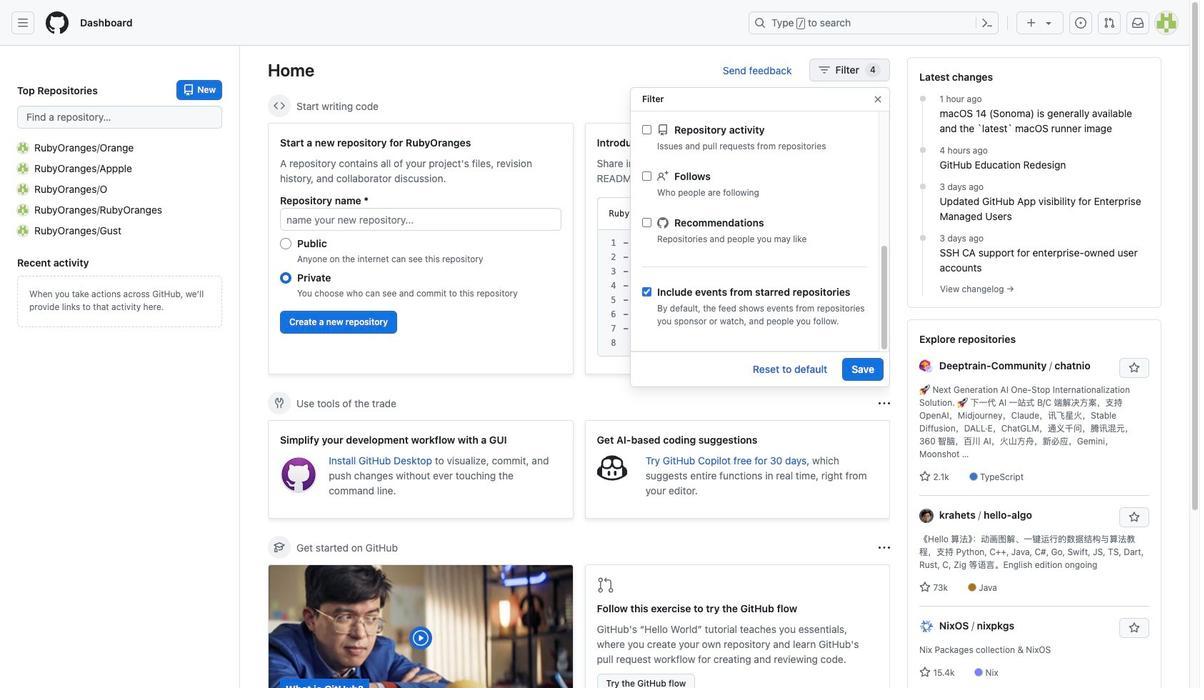 Task type: locate. For each thing, give the bounding box(es) containing it.
3 dot fill image from the top
[[917, 181, 929, 192]]

introduce yourself with a profile readme element
[[585, 123, 890, 374]]

1 star image from the top
[[920, 582, 931, 593]]

what is github? image
[[269, 565, 573, 688]]

issue opened image
[[1075, 17, 1087, 29]]

star image
[[920, 582, 931, 593], [920, 667, 931, 678]]

star image up @nixos profile icon
[[920, 582, 931, 593]]

2 why am i seeing this? image from the top
[[879, 398, 890, 409]]

1 vertical spatial dot fill image
[[917, 144, 929, 156]]

orange image
[[17, 142, 29, 153]]

name your new repository... text field
[[280, 208, 561, 231]]

star image down @nixos profile icon
[[920, 667, 931, 678]]

menu
[[631, 0, 879, 257]]

get ai-based coding suggestions element
[[585, 420, 890, 519]]

dot fill image
[[917, 93, 929, 104], [917, 144, 929, 156], [917, 181, 929, 192]]

0 vertical spatial star image
[[920, 582, 931, 593]]

code image
[[274, 100, 285, 111]]

2 star image from the top
[[920, 667, 931, 678]]

try the github flow element
[[585, 564, 890, 688]]

1 vertical spatial star image
[[920, 667, 931, 678]]

Top Repositories search field
[[17, 106, 222, 129]]

why am i seeing this? image
[[879, 542, 890, 553]]

why am i seeing this? image for get ai-based coding suggestions element on the bottom
[[879, 398, 890, 409]]

explore repositories navigation
[[907, 319, 1162, 688]]

gust image
[[17, 225, 29, 236]]

2 dot fill image from the top
[[917, 144, 929, 156]]

0 vertical spatial dot fill image
[[917, 93, 929, 104]]

plus image
[[1026, 17, 1037, 29]]

why am i seeing this? image
[[879, 100, 890, 112], [879, 398, 890, 409]]

1 star this repository image from the top
[[1129, 362, 1140, 374]]

0 vertical spatial star this repository image
[[1129, 362, 1140, 374]]

explore element
[[907, 57, 1162, 688]]

appple image
[[17, 163, 29, 174]]

None checkbox
[[642, 125, 652, 134]]

1 vertical spatial star this repository image
[[1129, 512, 1140, 523]]

git pull request image
[[597, 577, 614, 594]]

1 vertical spatial why am i seeing this? image
[[879, 398, 890, 409]]

dot fill image
[[917, 232, 929, 244]]

@deeptrain-community profile image
[[920, 360, 934, 374]]

repo image
[[657, 124, 669, 135]]

@krahets profile image
[[920, 509, 934, 523]]

star this repository image for '@deeptrain-community profile' image
[[1129, 362, 1140, 374]]

1 why am i seeing this? image from the top
[[879, 100, 890, 112]]

None checkbox
[[642, 171, 652, 181], [642, 218, 652, 227], [642, 287, 652, 297], [642, 171, 652, 181], [642, 218, 652, 227], [642, 287, 652, 297]]

2 vertical spatial dot fill image
[[917, 181, 929, 192]]

None submit
[[820, 204, 866, 224]]

2 star this repository image from the top
[[1129, 512, 1140, 523]]

0 vertical spatial why am i seeing this? image
[[879, 100, 890, 112]]

mortar board image
[[274, 542, 285, 553]]

None radio
[[280, 238, 292, 249], [280, 272, 292, 284], [280, 238, 292, 249], [280, 272, 292, 284]]

star this repository image
[[1129, 362, 1140, 374], [1129, 512, 1140, 523]]



Task type: describe. For each thing, give the bounding box(es) containing it.
triangle down image
[[1043, 17, 1055, 29]]

star image for @nixos profile icon
[[920, 667, 931, 678]]

star image for @krahets profile image
[[920, 582, 931, 593]]

close menu image
[[872, 94, 884, 105]]

person add image
[[657, 170, 669, 182]]

filter image
[[819, 64, 830, 76]]

o image
[[17, 183, 29, 195]]

what is github? element
[[268, 564, 573, 688]]

github desktop image
[[280, 456, 317, 493]]

star this repository image
[[1129, 622, 1140, 634]]

why am i seeing this? image for 'introduce yourself with a profile readme' element
[[879, 100, 890, 112]]

@nixos profile image
[[920, 620, 934, 634]]

notifications image
[[1133, 17, 1144, 29]]

start a new repository element
[[268, 123, 573, 374]]

git pull request image
[[1104, 17, 1115, 29]]

star image
[[920, 471, 931, 482]]

homepage image
[[46, 11, 69, 34]]

play image
[[412, 629, 429, 647]]

command palette image
[[982, 17, 993, 29]]

none submit inside 'introduce yourself with a profile readme' element
[[820, 204, 866, 224]]

star this repository image for @krahets profile image
[[1129, 512, 1140, 523]]

1 dot fill image from the top
[[917, 93, 929, 104]]

Find a repository… text field
[[17, 106, 222, 129]]

simplify your development workflow with a gui element
[[268, 420, 573, 519]]

rubyoranges image
[[17, 204, 29, 215]]

tools image
[[274, 397, 285, 409]]

mark github image
[[657, 217, 669, 228]]



Task type: vqa. For each thing, say whether or not it's contained in the screenshot.
star icon
yes



